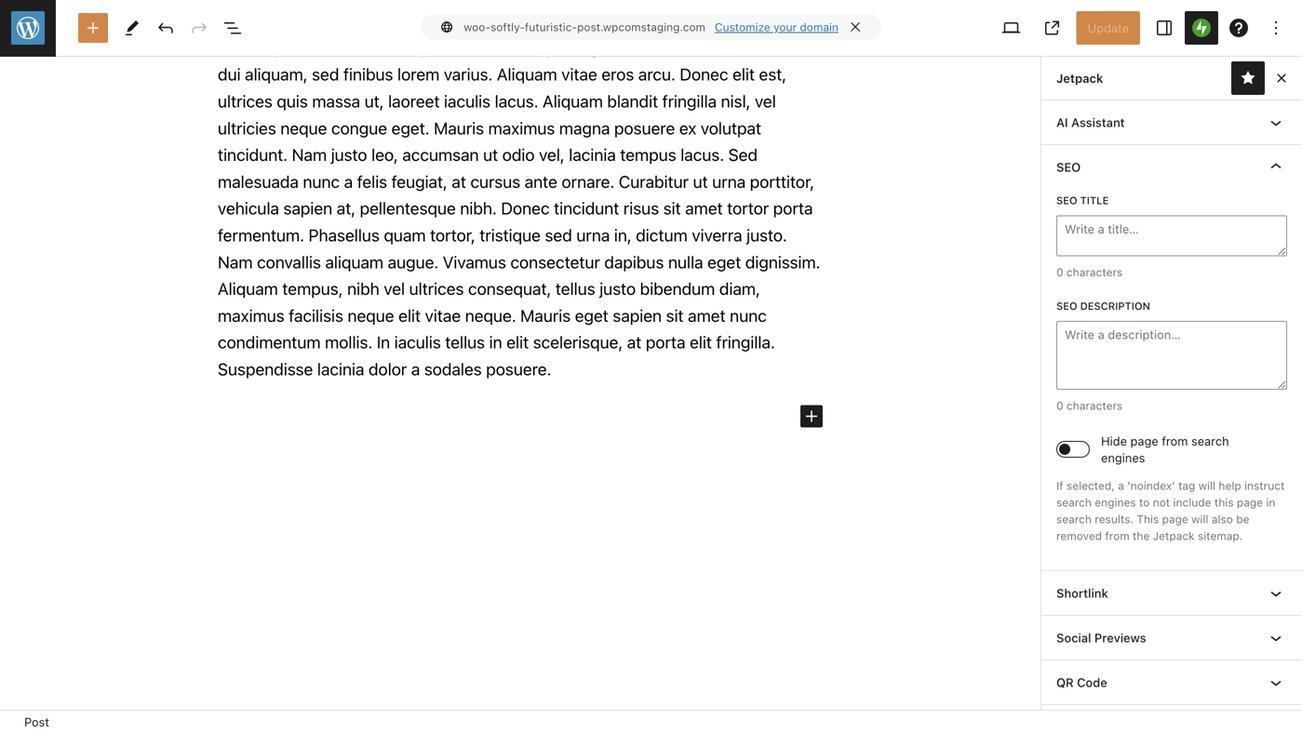 Task type: describe. For each thing, give the bounding box(es) containing it.
social
[[1057, 631, 1091, 645]]

be
[[1236, 513, 1250, 526]]

engines inside if selected, a 'noindex' tag will help instruct search engines to not include this page in search results. this page will also be removed from the jetpack sitemap.
[[1095, 496, 1136, 509]]

options image
[[1265, 17, 1287, 39]]

qr code button
[[1042, 661, 1302, 705]]

customize your domain button
[[715, 20, 839, 34]]

shortlink button
[[1042, 572, 1302, 616]]

this
[[1137, 513, 1159, 526]]

sitemap.
[[1198, 530, 1243, 543]]

qr
[[1057, 676, 1074, 690]]

softly-
[[491, 20, 525, 34]]

ai assistant button
[[1042, 101, 1302, 144]]

results.
[[1095, 513, 1134, 526]]

undo image
[[155, 17, 177, 39]]

SEO Title text field
[[1057, 215, 1287, 256]]

the
[[1133, 530, 1150, 543]]

search inside hide page from search engines
[[1192, 434, 1229, 448]]

title
[[1080, 195, 1109, 207]]

view post image
[[1041, 17, 1064, 39]]

post.wpcomstaging.com
[[577, 20, 706, 34]]

from inside hide page from search engines
[[1162, 434, 1188, 448]]

if selected, a 'noindex' tag will help instruct search engines to not include this page in search results. this page will also be removed from the jetpack sitemap.
[[1057, 480, 1285, 543]]

editor content region
[[0, 57, 1041, 710]]

to
[[1139, 496, 1150, 509]]

social previews
[[1057, 631, 1147, 645]]

code
[[1077, 676, 1108, 690]]

characters for description
[[1067, 399, 1123, 412]]

woo-softly-futuristic-post.wpcomstaging.com customize your domain
[[464, 20, 839, 34]]

from inside if selected, a 'noindex' tag will help instruct search engines to not include this page in search results. this page will also be removed from the jetpack sitemap.
[[1105, 530, 1130, 543]]

engines inside hide page from search engines
[[1101, 451, 1145, 465]]

description
[[1080, 300, 1151, 312]]

jetpack image
[[1193, 19, 1211, 37]]

not
[[1153, 496, 1170, 509]]

document overview image
[[222, 17, 244, 39]]

domain
[[800, 20, 839, 34]]

update
[[1088, 21, 1129, 35]]

seo description
[[1057, 300, 1151, 312]]

in
[[1266, 496, 1276, 509]]

help image
[[1228, 17, 1250, 39]]

SEO Description text field
[[1057, 321, 1287, 390]]

redo image
[[188, 17, 210, 39]]

removed
[[1057, 530, 1102, 543]]

include
[[1173, 496, 1212, 509]]

woo-
[[464, 20, 491, 34]]

toggle block inserter image
[[82, 17, 104, 39]]



Task type: locate. For each thing, give the bounding box(es) containing it.
1 vertical spatial 0 characters
[[1057, 399, 1123, 412]]

engines
[[1101, 451, 1145, 465], [1095, 496, 1136, 509]]

0 vertical spatial engines
[[1101, 451, 1145, 465]]

search up help
[[1192, 434, 1229, 448]]

0
[[1057, 266, 1064, 279], [1057, 399, 1064, 412]]

0 up seo description
[[1057, 266, 1064, 279]]

1 horizontal spatial page
[[1162, 513, 1189, 526]]

1 characters from the top
[[1067, 266, 1123, 279]]

search
[[1192, 434, 1229, 448], [1057, 496, 1092, 509], [1057, 513, 1092, 526]]

this
[[1215, 496, 1234, 509]]

page down not on the bottom of the page
[[1162, 513, 1189, 526]]

settings image
[[1153, 17, 1176, 39]]

0 characters up hide
[[1057, 399, 1123, 412]]

jetpack down this
[[1153, 530, 1195, 543]]

page
[[1131, 434, 1159, 448], [1237, 496, 1263, 509], [1162, 513, 1189, 526]]

instruct
[[1245, 480, 1285, 493]]

page inside hide page from search engines
[[1131, 434, 1159, 448]]

0 characters
[[1057, 266, 1123, 279], [1057, 399, 1123, 412]]

seo for seo description
[[1057, 300, 1078, 312]]

seo left description
[[1057, 300, 1078, 312]]

a
[[1118, 480, 1124, 493]]

page right hide
[[1131, 434, 1159, 448]]

customize
[[715, 20, 771, 34]]

1 vertical spatial search
[[1057, 496, 1092, 509]]

social previews button
[[1042, 616, 1302, 660]]

2 horizontal spatial page
[[1237, 496, 1263, 509]]

hide page from search engines
[[1101, 434, 1229, 465]]

seo title
[[1057, 195, 1109, 207]]

0 for seo description
[[1057, 399, 1064, 412]]

seo up seo title
[[1057, 160, 1081, 174]]

ai
[[1057, 115, 1068, 129]]

1 horizontal spatial jetpack
[[1153, 530, 1195, 543]]

1 vertical spatial will
[[1192, 513, 1209, 526]]

0 vertical spatial 0 characters
[[1057, 266, 1123, 279]]

also
[[1212, 513, 1233, 526]]

from up "tag"
[[1162, 434, 1188, 448]]

page up be
[[1237, 496, 1263, 509]]

0 vertical spatial seo
[[1057, 160, 1081, 174]]

0 horizontal spatial jetpack
[[1057, 71, 1104, 85]]

1 horizontal spatial from
[[1162, 434, 1188, 448]]

qr code
[[1057, 676, 1108, 690]]

2 characters from the top
[[1067, 399, 1123, 412]]

post
[[24, 715, 49, 729]]

seo for seo title
[[1057, 195, 1078, 207]]

2 vertical spatial seo
[[1057, 300, 1078, 312]]

0 vertical spatial characters
[[1067, 266, 1123, 279]]

1 vertical spatial page
[[1237, 496, 1263, 509]]

tag
[[1179, 480, 1196, 493]]

0 vertical spatial will
[[1199, 480, 1216, 493]]

shortlink
[[1057, 587, 1109, 601]]

will
[[1199, 480, 1216, 493], [1192, 513, 1209, 526]]

hide
[[1101, 434, 1127, 448]]

1 0 characters from the top
[[1057, 266, 1123, 279]]

1 seo from the top
[[1057, 160, 1081, 174]]

unpin from toolbar image
[[1237, 67, 1260, 89]]

characters for title
[[1067, 266, 1123, 279]]

1 vertical spatial from
[[1105, 530, 1130, 543]]

0 vertical spatial 0
[[1057, 266, 1064, 279]]

3 seo from the top
[[1057, 300, 1078, 312]]

preview image
[[1000, 17, 1023, 39]]

0 horizontal spatial from
[[1105, 530, 1130, 543]]

0 characters for title
[[1057, 266, 1123, 279]]

jetpack inside if selected, a 'noindex' tag will help instruct search engines to not include this page in search results. this page will also be removed from the jetpack sitemap.
[[1153, 530, 1195, 543]]

0 up the if
[[1057, 399, 1064, 412]]

0 vertical spatial search
[[1192, 434, 1229, 448]]

from
[[1162, 434, 1188, 448], [1105, 530, 1130, 543]]

search down the if
[[1057, 496, 1092, 509]]

characters
[[1067, 266, 1123, 279], [1067, 399, 1123, 412]]

seo inside dropdown button
[[1057, 160, 1081, 174]]

assistant
[[1072, 115, 1125, 129]]

seo for seo
[[1057, 160, 1081, 174]]

2 vertical spatial page
[[1162, 513, 1189, 526]]

seo button
[[1042, 145, 1302, 189]]

1 vertical spatial seo
[[1057, 195, 1078, 207]]

if
[[1057, 480, 1064, 493]]

characters up hide
[[1067, 399, 1123, 412]]

futuristic-
[[525, 20, 577, 34]]

0 characters for description
[[1057, 399, 1123, 412]]

characters up seo description
[[1067, 266, 1123, 279]]

search up removed
[[1057, 513, 1092, 526]]

jetpack
[[1057, 71, 1104, 85], [1153, 530, 1195, 543]]

update button
[[1077, 11, 1140, 45]]

close plugin image
[[1271, 67, 1293, 89]]

2 0 from the top
[[1057, 399, 1064, 412]]

engines down hide
[[1101, 451, 1145, 465]]

0 vertical spatial jetpack
[[1057, 71, 1104, 85]]

will down "include"
[[1192, 513, 1209, 526]]

engines up results.
[[1095, 496, 1136, 509]]

0 vertical spatial page
[[1131, 434, 1159, 448]]

your
[[774, 20, 797, 34]]

'noindex'
[[1128, 480, 1175, 493]]

seo left title
[[1057, 195, 1078, 207]]

2 vertical spatial search
[[1057, 513, 1092, 526]]

1 vertical spatial jetpack
[[1153, 530, 1195, 543]]

tools image
[[121, 17, 143, 39]]

previews
[[1095, 631, 1147, 645]]

2 seo from the top
[[1057, 195, 1078, 207]]

1 vertical spatial engines
[[1095, 496, 1136, 509]]

0 horizontal spatial page
[[1131, 434, 1159, 448]]

1 vertical spatial characters
[[1067, 399, 1123, 412]]

from down results.
[[1105, 530, 1130, 543]]

help
[[1219, 480, 1242, 493]]

0 for seo title
[[1057, 266, 1064, 279]]

jetpack up ai assistant
[[1057, 71, 1104, 85]]

1 vertical spatial 0
[[1057, 399, 1064, 412]]

2 0 characters from the top
[[1057, 399, 1123, 412]]

seo
[[1057, 160, 1081, 174], [1057, 195, 1078, 207], [1057, 300, 1078, 312]]

0 characters up seo description
[[1057, 266, 1123, 279]]

1 0 from the top
[[1057, 266, 1064, 279]]

will right "tag"
[[1199, 480, 1216, 493]]

ai assistant
[[1057, 115, 1125, 129]]

0 vertical spatial from
[[1162, 434, 1188, 448]]

selected,
[[1067, 480, 1115, 493]]



Task type: vqa. For each thing, say whether or not it's contained in the screenshot.
the Screen
no



